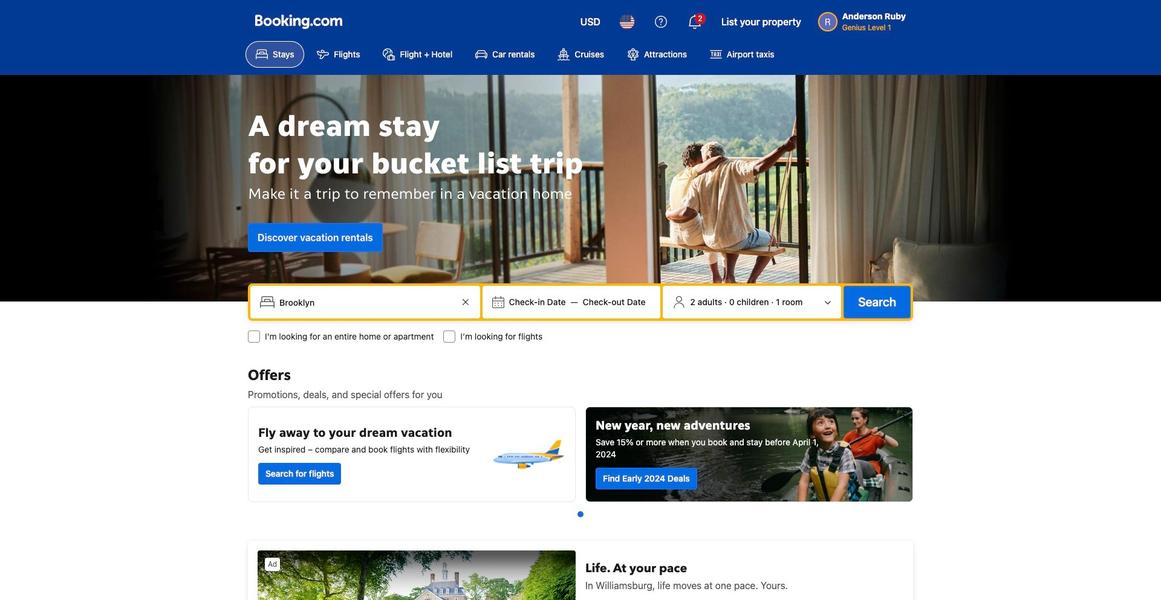 Task type: vqa. For each thing, say whether or not it's contained in the screenshot.
20-
no



Task type: locate. For each thing, give the bounding box(es) containing it.
a young girl and woman kayak on a river image
[[586, 408, 913, 502]]

advertisement element
[[248, 541, 913, 601]]

progress bar
[[578, 512, 584, 518]]

main content
[[243, 366, 918, 601]]

your account menu anderson ruby genius level 1 element
[[818, 5, 911, 33]]

fly away to your dream vacation image
[[491, 417, 566, 492]]

booking.com image
[[255, 15, 342, 29]]



Task type: describe. For each thing, give the bounding box(es) containing it.
Where are you going? field
[[275, 292, 458, 313]]



